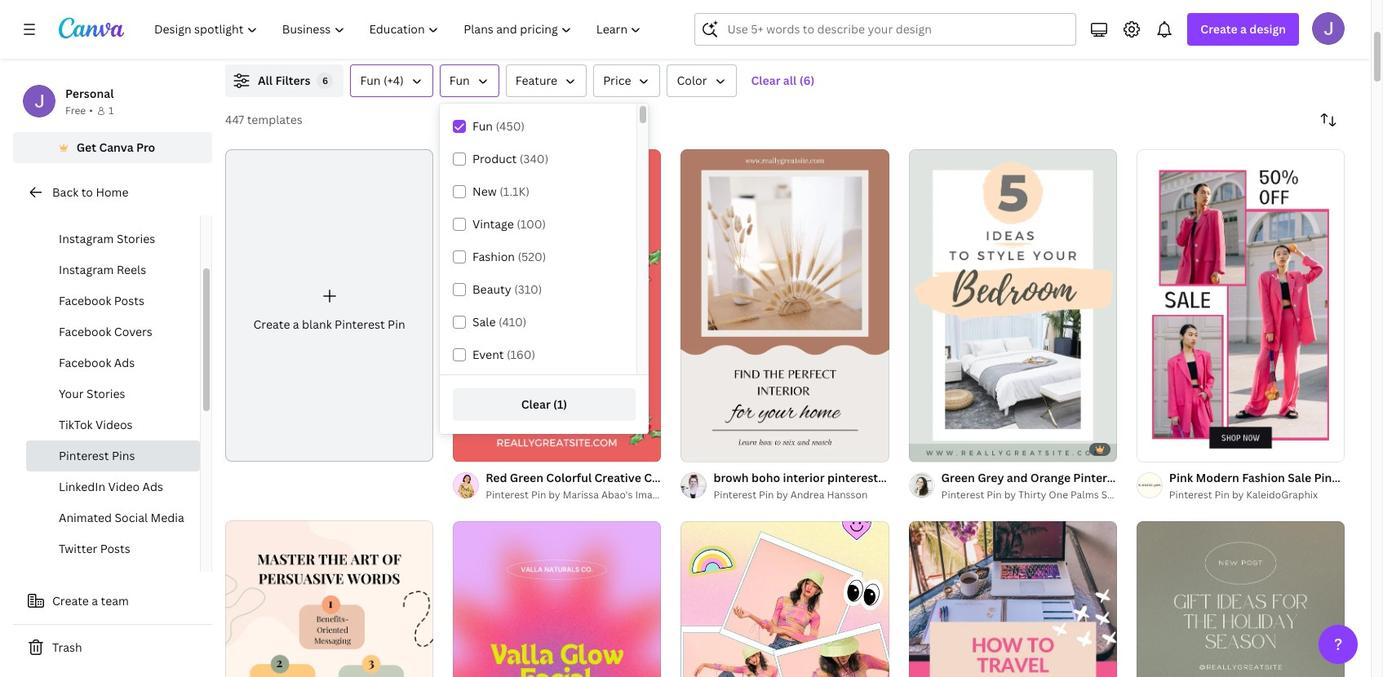 Task type: vqa. For each thing, say whether or not it's contained in the screenshot.


Task type: describe. For each thing, give the bounding box(es) containing it.
green grey and orange pinterest pin home decor pinterest pin by thirty one palms studio
[[942, 470, 1218, 502]]

pinterest pin by kaleidographix link
[[1170, 487, 1345, 503]]

fun for fun
[[450, 73, 470, 88]]

canva
[[99, 140, 134, 155]]

get canva pro button
[[13, 132, 212, 163]]

pink modern fashion sale pinterest pin link
[[1170, 469, 1384, 487]]

6
[[322, 74, 328, 87]]

fun (+4) button
[[351, 64, 433, 97]]

pink
[[1170, 470, 1194, 485]]

instagram reels
[[59, 262, 146, 278]]

red green colorful creative christmas decor pinterest pin link
[[486, 469, 811, 487]]

instagram for instagram stories
[[59, 231, 114, 247]]

create a blank pinterest pin link
[[225, 149, 434, 462]]

green sage minimalist modern holiday season pinterest pin image
[[1137, 521, 1345, 678]]

tiktok videos link
[[26, 410, 200, 441]]

facebook ads
[[59, 355, 135, 371]]

browh boho interior pinterest pin link
[[714, 469, 899, 487]]

studio
[[1102, 488, 1133, 502]]

clear (1) button
[[453, 389, 636, 421]]

6 filter options selected element
[[317, 73, 333, 89]]

pinterest up linkedin
[[59, 448, 109, 464]]

(1)
[[554, 397, 568, 412]]

fashion inside pink modern fashion sale pinterest pin pinterest pin by kaleidographix
[[1243, 470, 1286, 485]]

pinterest up kaleidographix
[[1315, 470, 1366, 485]]

1
[[108, 104, 114, 118]]

team
[[101, 594, 129, 609]]

sale (410)
[[473, 314, 527, 330]]

fun button
[[440, 64, 499, 97]]

1 vertical spatial ads
[[143, 479, 163, 495]]

fun (+4)
[[360, 73, 404, 88]]

pro
[[136, 140, 155, 155]]

instagram stories link
[[26, 224, 200, 255]]

media
[[151, 510, 184, 526]]

animated social media
[[59, 510, 184, 526]]

browh boho interior pinterest pin image
[[681, 149, 890, 462]]

all filters
[[258, 73, 311, 88]]

a for design
[[1241, 21, 1247, 37]]

tiktok videos
[[59, 417, 133, 433]]

pinterest inside browh boho interior pinterest pin pinterest pin by andrea hansson
[[714, 488, 757, 502]]

green inside green grey and orange pinterest pin home decor pinterest pin by thirty one palms studio
[[942, 470, 975, 485]]

(160)
[[507, 347, 536, 362]]

green grey and orange pinterest pin home decor image
[[909, 149, 1117, 462]]

back
[[52, 185, 79, 200]]

instagram for instagram posts
[[59, 200, 114, 216]]

create for create a design
[[1201, 21, 1238, 37]]

new (1.1k)
[[473, 184, 530, 199]]

(6)
[[800, 73, 815, 88]]

top level navigation element
[[144, 13, 656, 46]]

Search search field
[[728, 14, 1067, 45]]

linkedin video ads
[[59, 479, 163, 495]]

stories for instagram stories
[[117, 231, 155, 247]]

posts for twitter posts
[[100, 541, 130, 557]]

facebook covers
[[59, 324, 153, 340]]

a for team
[[92, 594, 98, 609]]

interior
[[783, 470, 825, 485]]

pinterest down red at bottom left
[[486, 488, 529, 502]]

create a blank pinterest pin element
[[225, 149, 434, 462]]

create a blank pinterest pin
[[254, 317, 405, 333]]

trash link
[[13, 632, 212, 665]]

create a design button
[[1188, 13, 1300, 46]]

creative
[[595, 470, 642, 485]]

vintage (100)
[[473, 216, 546, 232]]

free •
[[65, 104, 93, 118]]

facebook for facebook posts
[[59, 293, 111, 309]]

(100)
[[517, 216, 546, 232]]

stories for your stories
[[87, 386, 125, 402]]

your stories
[[59, 386, 125, 402]]

beauty (310)
[[473, 282, 542, 297]]

green grey and orange pinterest pin home decor link
[[942, 469, 1218, 487]]

price
[[603, 73, 631, 88]]

kaleidographix
[[1247, 488, 1319, 502]]

(1.1k)
[[500, 184, 530, 199]]

twitter posts link
[[26, 534, 200, 565]]

instagram reels link
[[26, 255, 200, 286]]

447 templates
[[225, 112, 303, 127]]

pinterest up pinterest pin by andrea hansson link
[[740, 470, 791, 485]]

pinterest pin templates image
[[997, 0, 1345, 45]]

0 vertical spatial sale
[[473, 314, 496, 330]]

hansson
[[827, 488, 868, 502]]

twitter
[[59, 541, 97, 557]]

fashion (520)
[[473, 249, 546, 265]]

facebook for facebook covers
[[59, 324, 111, 340]]

(310)
[[514, 282, 542, 297]]

create a team button
[[13, 585, 212, 618]]

by inside green grey and orange pinterest pin home decor pinterest pin by thirty one palms studio
[[1005, 488, 1016, 502]]

by inside pink modern fashion sale pinterest pin pinterest pin by kaleidographix
[[1233, 488, 1244, 502]]

bright digital nomad pinterest pin image
[[909, 521, 1117, 678]]

(450)
[[496, 118, 525, 134]]

event
[[473, 347, 504, 362]]

jacob simon image
[[1313, 12, 1345, 45]]

Sort by button
[[1313, 104, 1345, 136]]

facebook covers link
[[26, 317, 200, 348]]

videos
[[96, 417, 133, 433]]

peach playful master the art of persuasive words pinterest pin image
[[225, 521, 434, 678]]

clear for clear all (6)
[[751, 73, 781, 88]]

pins
[[112, 448, 135, 464]]

thirty
[[1019, 488, 1047, 502]]

pinterest pin by thirty one palms studio link
[[942, 487, 1133, 503]]

fun for fun (450)
[[473, 118, 493, 134]]

(340)
[[520, 151, 549, 167]]

twitter posts
[[59, 541, 130, 557]]

decor inside red green colorful creative christmas decor pinterest pin pinterest pin by marissa abao's images
[[703, 470, 737, 485]]

andrea
[[791, 488, 825, 502]]



Task type: locate. For each thing, give the bounding box(es) containing it.
1 horizontal spatial fun
[[450, 73, 470, 88]]

fun left (450)
[[473, 118, 493, 134]]

sale inside pink modern fashion sale pinterest pin pinterest pin by kaleidographix
[[1288, 470, 1312, 485]]

by down colorful
[[549, 488, 561, 502]]

2 vertical spatial create
[[52, 594, 89, 609]]

sale up kaleidographix
[[1288, 470, 1312, 485]]

0 vertical spatial ads
[[114, 355, 135, 371]]

abao's
[[602, 488, 633, 502]]

1 horizontal spatial a
[[293, 317, 299, 333]]

0 vertical spatial a
[[1241, 21, 1247, 37]]

design
[[1250, 21, 1287, 37]]

instagram posts
[[59, 200, 147, 216]]

facebook posts
[[59, 293, 144, 309]]

1 horizontal spatial decor
[[1184, 470, 1218, 485]]

posts inside twitter posts link
[[100, 541, 130, 557]]

fun left (+4)
[[360, 73, 381, 88]]

2 decor from the left
[[1184, 470, 1218, 485]]

home right to
[[96, 185, 129, 200]]

boho
[[752, 470, 781, 485]]

create a team
[[52, 594, 129, 609]]

fashion down vintage
[[473, 249, 515, 265]]

animated
[[59, 510, 112, 526]]

2 instagram from the top
[[59, 231, 114, 247]]

0 vertical spatial facebook
[[59, 293, 111, 309]]

1 horizontal spatial sale
[[1288, 470, 1312, 485]]

1 vertical spatial clear
[[521, 397, 551, 412]]

1 horizontal spatial clear
[[751, 73, 781, 88]]

browh boho interior pinterest pin pinterest pin by andrea hansson
[[714, 470, 899, 502]]

clear left all
[[751, 73, 781, 88]]

a inside dropdown button
[[1241, 21, 1247, 37]]

•
[[89, 104, 93, 118]]

green inside red green colorful creative christmas decor pinterest pin pinterest pin by marissa abao's images
[[510, 470, 544, 485]]

home inside green grey and orange pinterest pin home decor pinterest pin by thirty one palms studio
[[1148, 470, 1181, 485]]

2 vertical spatial posts
[[100, 541, 130, 557]]

0 horizontal spatial clear
[[521, 397, 551, 412]]

get canva pro
[[76, 140, 155, 155]]

palms
[[1071, 488, 1099, 502]]

to
[[81, 185, 93, 200]]

2 horizontal spatial fun
[[473, 118, 493, 134]]

green left grey
[[942, 470, 975, 485]]

1 vertical spatial stories
[[87, 386, 125, 402]]

pinterest pin by marissa abao's images link
[[486, 487, 669, 503]]

posts down animated social media link
[[100, 541, 130, 557]]

facebook up facebook ads
[[59, 324, 111, 340]]

decor inside green grey and orange pinterest pin home decor pinterest pin by thirty one palms studio
[[1184, 470, 1218, 485]]

facebook up your stories
[[59, 355, 111, 371]]

posts
[[117, 200, 147, 216], [114, 293, 144, 309], [100, 541, 130, 557]]

a left 'team'
[[92, 594, 98, 609]]

video
[[108, 479, 140, 495]]

4 by from the left
[[1233, 488, 1244, 502]]

by inside red green colorful creative christmas decor pinterest pin pinterest pin by marissa abao's images
[[549, 488, 561, 502]]

a left blank at top
[[293, 317, 299, 333]]

and
[[1007, 470, 1028, 485]]

2 by from the left
[[777, 488, 789, 502]]

back to home
[[52, 185, 129, 200]]

personal
[[65, 86, 114, 101]]

reels
[[117, 262, 146, 278]]

pin
[[881, 470, 899, 485]]

pinterest down pink
[[1170, 488, 1213, 502]]

decor up pinterest pin by kaleidographix link
[[1184, 470, 1218, 485]]

0 horizontal spatial fun
[[360, 73, 381, 88]]

facebook for facebook ads
[[59, 355, 111, 371]]

0 vertical spatial fashion
[[473, 249, 515, 265]]

(410)
[[499, 314, 527, 330]]

green right red at bottom left
[[510, 470, 544, 485]]

purple green & pink modern gradient fashion trends animated pinterest pin image
[[681, 521, 890, 678]]

your
[[59, 386, 84, 402]]

color button
[[667, 64, 737, 97]]

1 instagram from the top
[[59, 200, 114, 216]]

1 facebook from the top
[[59, 293, 111, 309]]

1 vertical spatial fashion
[[1243, 470, 1286, 485]]

1 vertical spatial instagram
[[59, 231, 114, 247]]

product (340)
[[473, 151, 549, 167]]

red green colorful creative christmas decor pinterest pin image
[[453, 149, 662, 462]]

instagram
[[59, 200, 114, 216], [59, 231, 114, 247], [59, 262, 114, 278]]

0 horizontal spatial sale
[[473, 314, 496, 330]]

1 vertical spatial home
[[1148, 470, 1181, 485]]

1 horizontal spatial ads
[[143, 479, 163, 495]]

fun right (+4)
[[450, 73, 470, 88]]

3 facebook from the top
[[59, 355, 111, 371]]

create inside dropdown button
[[1201, 21, 1238, 37]]

1 vertical spatial sale
[[1288, 470, 1312, 485]]

posts inside 'facebook posts' link
[[114, 293, 144, 309]]

animated social media link
[[26, 503, 200, 534]]

posts down 'reels'
[[114, 293, 144, 309]]

3 instagram from the top
[[59, 262, 114, 278]]

instagram posts link
[[26, 193, 200, 224]]

facebook inside "link"
[[59, 324, 111, 340]]

ads right video on the bottom of the page
[[143, 479, 163, 495]]

0 vertical spatial posts
[[117, 200, 147, 216]]

1 horizontal spatial green
[[942, 470, 975, 485]]

1 vertical spatial posts
[[114, 293, 144, 309]]

1 horizontal spatial create
[[254, 317, 290, 333]]

pinterest right blank at top
[[335, 317, 385, 333]]

linkedin
[[59, 479, 105, 495]]

blank
[[302, 317, 332, 333]]

marissa
[[563, 488, 599, 502]]

1 green from the left
[[510, 470, 544, 485]]

clear
[[751, 73, 781, 88], [521, 397, 551, 412]]

trash
[[52, 640, 82, 656]]

None search field
[[695, 13, 1077, 46]]

modern
[[1196, 470, 1240, 485]]

create a design
[[1201, 21, 1287, 37]]

2 vertical spatial a
[[92, 594, 98, 609]]

3 by from the left
[[1005, 488, 1016, 502]]

clear left (1)
[[521, 397, 551, 412]]

stories up 'reels'
[[117, 231, 155, 247]]

pinterest down grey
[[942, 488, 985, 502]]

new
[[473, 184, 497, 199]]

0 vertical spatial stories
[[117, 231, 155, 247]]

facebook ads link
[[26, 348, 200, 379]]

home left modern
[[1148, 470, 1181, 485]]

orange
[[1031, 470, 1071, 485]]

pinterest up palms at the right bottom of page
[[1074, 470, 1125, 485]]

create inside button
[[52, 594, 89, 609]]

2 horizontal spatial create
[[1201, 21, 1238, 37]]

0 horizontal spatial decor
[[703, 470, 737, 485]]

colorful
[[546, 470, 592, 485]]

create
[[1201, 21, 1238, 37], [254, 317, 290, 333], [52, 594, 89, 609]]

1 vertical spatial facebook
[[59, 324, 111, 340]]

pinterest pin by andrea hansson link
[[714, 487, 890, 503]]

0 horizontal spatial fashion
[[473, 249, 515, 265]]

create left 'team'
[[52, 594, 89, 609]]

instagram for instagram reels
[[59, 262, 114, 278]]

color
[[677, 73, 707, 88]]

decor left boho
[[703, 470, 737, 485]]

sale left '(410)'
[[473, 314, 496, 330]]

0 horizontal spatial ads
[[114, 355, 135, 371]]

your stories link
[[26, 379, 200, 410]]

pastel purple pink neon yellow dreamy clean beauty products sustainable beauty pinterest pin image
[[453, 521, 662, 678]]

event (160)
[[473, 347, 536, 362]]

create for create a blank pinterest pin
[[254, 317, 290, 333]]

pinterest pins
[[59, 448, 135, 464]]

facebook posts link
[[26, 286, 200, 317]]

0 horizontal spatial green
[[510, 470, 544, 485]]

templates
[[247, 112, 303, 127]]

create left blank at top
[[254, 317, 290, 333]]

ads down covers in the left of the page
[[114, 355, 135, 371]]

2 facebook from the top
[[59, 324, 111, 340]]

0 vertical spatial instagram
[[59, 200, 114, 216]]

2 horizontal spatial a
[[1241, 21, 1247, 37]]

1 vertical spatial create
[[254, 317, 290, 333]]

stories down facebook ads link
[[87, 386, 125, 402]]

pink modern fashion sale pinterest pin pinterest pin by kaleidographix
[[1170, 470, 1384, 502]]

pink modern fashion sale pinterest pin image
[[1137, 149, 1345, 462]]

2 vertical spatial facebook
[[59, 355, 111, 371]]

pin inside browh boho interior pinterest pin pinterest pin by andrea hansson
[[759, 488, 774, 502]]

0 vertical spatial clear
[[751, 73, 781, 88]]

fashion up pinterest pin by kaleidographix link
[[1243, 470, 1286, 485]]

posts up instagram stories link
[[117, 200, 147, 216]]

2 vertical spatial instagram
[[59, 262, 114, 278]]

covers
[[114, 324, 153, 340]]

by down boho
[[777, 488, 789, 502]]

0 horizontal spatial home
[[96, 185, 129, 200]]

1 by from the left
[[549, 488, 561, 502]]

fun for fun (+4)
[[360, 73, 381, 88]]

all
[[258, 73, 273, 88]]

vintage
[[473, 216, 514, 232]]

1 horizontal spatial fashion
[[1243, 470, 1286, 485]]

fun (450)
[[473, 118, 525, 134]]

0 vertical spatial home
[[96, 185, 129, 200]]

pinterest down browh
[[714, 488, 757, 502]]

posts for facebook posts
[[114, 293, 144, 309]]

feature
[[516, 73, 558, 88]]

1 horizontal spatial home
[[1148, 470, 1181, 485]]

(+4)
[[384, 73, 404, 88]]

1 decor from the left
[[703, 470, 737, 485]]

ads
[[114, 355, 135, 371], [143, 479, 163, 495]]

by down modern
[[1233, 488, 1244, 502]]

0 horizontal spatial create
[[52, 594, 89, 609]]

christmas
[[644, 470, 701, 485]]

create left design
[[1201, 21, 1238, 37]]

red green colorful creative christmas decor pinterest pin pinterest pin by marissa abao's images
[[486, 470, 811, 502]]

0 horizontal spatial a
[[92, 594, 98, 609]]

linkedin video ads link
[[26, 472, 200, 503]]

all
[[784, 73, 797, 88]]

1 vertical spatial a
[[293, 317, 299, 333]]

sale
[[473, 314, 496, 330], [1288, 470, 1312, 485]]

create for create a team
[[52, 594, 89, 609]]

posts for instagram posts
[[117, 200, 147, 216]]

grey
[[978, 470, 1005, 485]]

stories
[[117, 231, 155, 247], [87, 386, 125, 402]]

feature button
[[506, 64, 587, 97]]

a left design
[[1241, 21, 1247, 37]]

0 vertical spatial create
[[1201, 21, 1238, 37]]

2 green from the left
[[942, 470, 975, 485]]

facebook down instagram reels
[[59, 293, 111, 309]]

pinterest
[[828, 470, 879, 485]]

by inside browh boho interior pinterest pin pinterest pin by andrea hansson
[[777, 488, 789, 502]]

free
[[65, 104, 86, 118]]

by down and
[[1005, 488, 1016, 502]]

get
[[76, 140, 96, 155]]

home
[[96, 185, 129, 200], [1148, 470, 1181, 485]]

a inside button
[[92, 594, 98, 609]]

clear for clear (1)
[[521, 397, 551, 412]]

posts inside instagram posts link
[[117, 200, 147, 216]]

a for blank
[[293, 317, 299, 333]]

(520)
[[518, 249, 546, 265]]

clear (1)
[[521, 397, 568, 412]]



